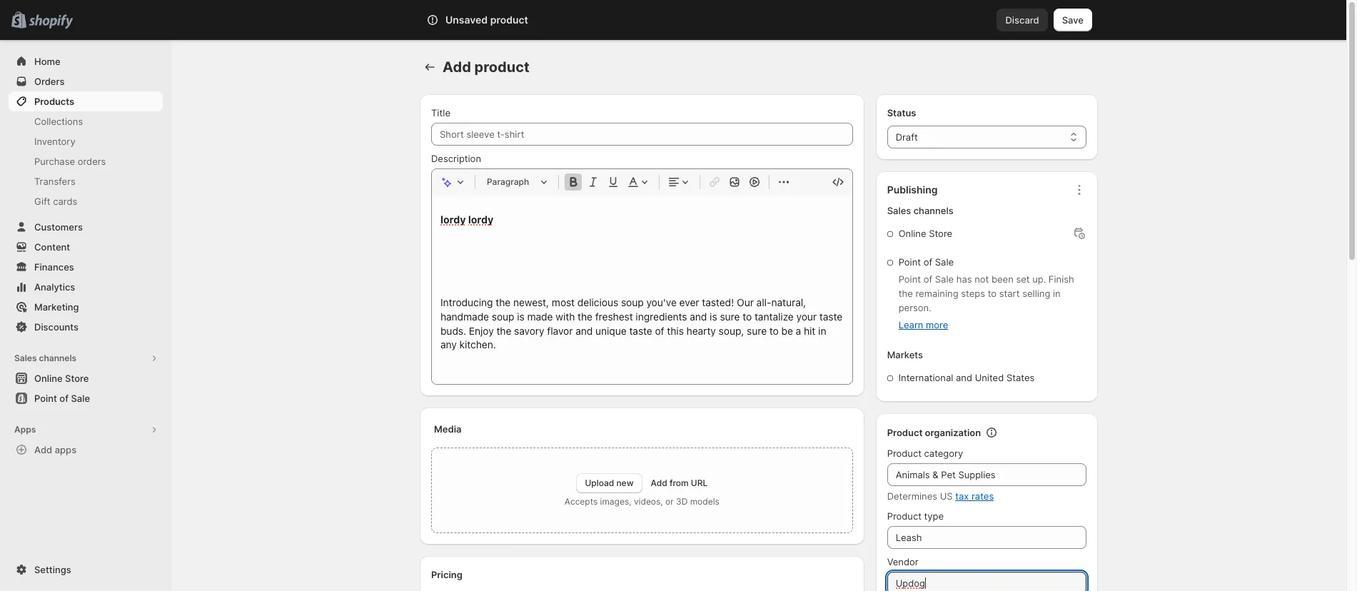 Task type: describe. For each thing, give the bounding box(es) containing it.
determines
[[888, 491, 938, 502]]

states
[[1007, 372, 1035, 384]]

3d
[[676, 496, 688, 507]]

product for unsaved product
[[490, 14, 528, 26]]

publishing
[[888, 184, 938, 196]]

0 vertical spatial point of sale
[[899, 256, 954, 268]]

unsaved
[[446, 14, 488, 26]]

gift
[[34, 196, 50, 207]]

type
[[925, 511, 944, 522]]

store inside button
[[65, 373, 89, 384]]

settings
[[34, 564, 71, 576]]

inventory
[[34, 136, 75, 147]]

pricing
[[431, 569, 463, 581]]

point of sale button
[[0, 389, 171, 409]]

videos,
[[634, 496, 663, 507]]

Product category text field
[[888, 464, 1087, 486]]

gift cards link
[[9, 191, 163, 211]]

content
[[34, 241, 70, 253]]

0 vertical spatial sales
[[888, 205, 912, 216]]

analytics link
[[9, 277, 163, 297]]

add for add apps
[[34, 444, 52, 456]]

not
[[975, 274, 989, 285]]

discard button
[[997, 9, 1048, 31]]

vendor
[[888, 556, 919, 568]]

transfers
[[34, 176, 76, 187]]

title
[[431, 107, 451, 119]]

point of sale link
[[9, 389, 163, 409]]

0 vertical spatial online store
[[899, 228, 953, 239]]

in
[[1054, 288, 1061, 299]]

start
[[1000, 288, 1020, 299]]

customers link
[[9, 217, 163, 237]]

analytics
[[34, 281, 75, 293]]

images,
[[600, 496, 632, 507]]

product organization
[[888, 427, 982, 439]]

content link
[[9, 237, 163, 257]]

0 vertical spatial of
[[924, 256, 933, 268]]

search
[[490, 14, 521, 26]]

1 horizontal spatial channels
[[914, 205, 954, 216]]

sale inside button
[[71, 393, 90, 404]]

0 vertical spatial store
[[929, 228, 953, 239]]

selling
[[1023, 288, 1051, 299]]

home link
[[9, 51, 163, 71]]

purchase
[[34, 156, 75, 167]]

1 horizontal spatial online
[[899, 228, 927, 239]]

transfers link
[[9, 171, 163, 191]]

search button
[[466, 9, 881, 31]]

finish
[[1049, 274, 1075, 285]]

us
[[940, 491, 953, 502]]

add from url
[[651, 478, 708, 489]]

determines us tax rates
[[888, 491, 994, 502]]

organization
[[925, 427, 982, 439]]

orders
[[34, 76, 65, 87]]

paragraph button
[[481, 174, 553, 191]]

has
[[957, 274, 972, 285]]

add for add product
[[443, 59, 471, 76]]

shopify image
[[29, 15, 73, 29]]

add product
[[443, 59, 530, 76]]

Product type text field
[[888, 526, 1087, 549]]

unsaved product
[[446, 14, 528, 26]]

been
[[992, 274, 1014, 285]]

sales inside button
[[14, 353, 37, 364]]

learn
[[899, 319, 924, 331]]

upload new button
[[577, 474, 643, 494]]

status
[[888, 107, 917, 119]]

rates
[[972, 491, 994, 502]]

1 horizontal spatial sales channels
[[888, 205, 954, 216]]

tax rates link
[[956, 491, 994, 502]]

inventory link
[[9, 131, 163, 151]]

online store inside button
[[34, 373, 89, 384]]

product type
[[888, 511, 944, 522]]

marketing link
[[9, 297, 163, 317]]

steps
[[962, 288, 986, 299]]

online inside button
[[34, 373, 63, 384]]



Task type: locate. For each thing, give the bounding box(es) containing it.
point inside button
[[34, 393, 57, 404]]

models
[[690, 496, 720, 507]]

0 horizontal spatial channels
[[39, 353, 77, 364]]

1 vertical spatial product
[[888, 448, 922, 459]]

finances link
[[9, 257, 163, 277]]

products link
[[9, 91, 163, 111]]

point of sale up the "remaining" at right
[[899, 256, 954, 268]]

0 vertical spatial sales channels
[[888, 205, 954, 216]]

of inside button
[[60, 393, 69, 404]]

1 horizontal spatial store
[[929, 228, 953, 239]]

1 vertical spatial of
[[924, 274, 933, 285]]

purchase orders link
[[9, 151, 163, 171]]

product
[[888, 427, 923, 439], [888, 448, 922, 459], [888, 511, 922, 522]]

gift cards
[[34, 196, 77, 207]]

Vendor text field
[[888, 572, 1087, 591]]

sales down discounts
[[14, 353, 37, 364]]

Title text field
[[431, 123, 853, 146]]

add inside add apps "button"
[[34, 444, 52, 456]]

channels down discounts
[[39, 353, 77, 364]]

online store up the point of sale link
[[34, 373, 89, 384]]

0 horizontal spatial point of sale
[[34, 393, 90, 404]]

orders
[[78, 156, 106, 167]]

0 vertical spatial product
[[490, 14, 528, 26]]

1 horizontal spatial online store
[[899, 228, 953, 239]]

1 vertical spatial sale
[[936, 274, 954, 285]]

point
[[899, 256, 921, 268], [899, 274, 921, 285], [34, 393, 57, 404]]

sales
[[888, 205, 912, 216], [14, 353, 37, 364]]

channels inside button
[[39, 353, 77, 364]]

online up the point of sale link
[[34, 373, 63, 384]]

add for add from url
[[651, 478, 668, 489]]

sales down publishing
[[888, 205, 912, 216]]

2 vertical spatial add
[[651, 478, 668, 489]]

accepts images, videos, or 3d models
[[565, 496, 720, 507]]

2 horizontal spatial add
[[651, 478, 668, 489]]

url
[[691, 478, 708, 489]]

and
[[956, 372, 973, 384]]

point inside the point of sale has not been set up. finish the remaining steps to start selling in person. learn more
[[899, 274, 921, 285]]

0 horizontal spatial store
[[65, 373, 89, 384]]

apps button
[[9, 420, 163, 440]]

sales channels inside button
[[14, 353, 77, 364]]

discard
[[1006, 14, 1040, 26]]

add
[[443, 59, 471, 76], [34, 444, 52, 456], [651, 478, 668, 489]]

1 vertical spatial product
[[475, 59, 530, 76]]

up.
[[1033, 274, 1047, 285]]

new
[[617, 478, 634, 489]]

discounts
[[34, 321, 79, 333]]

sales channels button
[[9, 349, 163, 369]]

sales channels down discounts
[[14, 353, 77, 364]]

point of sale has not been set up. finish the remaining steps to start selling in person. learn more
[[899, 274, 1075, 331]]

channels
[[914, 205, 954, 216], [39, 353, 77, 364]]

online down publishing
[[899, 228, 927, 239]]

product
[[490, 14, 528, 26], [475, 59, 530, 76]]

or
[[666, 496, 674, 507]]

add apps
[[34, 444, 77, 456]]

2 vertical spatial product
[[888, 511, 922, 522]]

category
[[925, 448, 964, 459]]

add up title
[[443, 59, 471, 76]]

person.
[[899, 302, 932, 314]]

purchase orders
[[34, 156, 106, 167]]

collections
[[34, 116, 83, 127]]

1 vertical spatial sales channels
[[14, 353, 77, 364]]

upload
[[585, 478, 614, 489]]

0 horizontal spatial online store
[[34, 373, 89, 384]]

product up product category
[[888, 427, 923, 439]]

sales channels down publishing
[[888, 205, 954, 216]]

online store button
[[0, 369, 171, 389]]

finances
[[34, 261, 74, 273]]

0 vertical spatial online
[[899, 228, 927, 239]]

1 product from the top
[[888, 427, 923, 439]]

add left from
[[651, 478, 668, 489]]

product for add product
[[475, 59, 530, 76]]

1 vertical spatial channels
[[39, 353, 77, 364]]

add left apps
[[34, 444, 52, 456]]

store down publishing
[[929, 228, 953, 239]]

1 vertical spatial point
[[899, 274, 921, 285]]

2 vertical spatial sale
[[71, 393, 90, 404]]

learn more link
[[899, 319, 949, 331]]

0 horizontal spatial add
[[34, 444, 52, 456]]

0 vertical spatial point
[[899, 256, 921, 268]]

1 vertical spatial online
[[34, 373, 63, 384]]

settings link
[[9, 560, 163, 580]]

of inside the point of sale has not been set up. finish the remaining steps to start selling in person. learn more
[[924, 274, 933, 285]]

add from url button
[[651, 478, 708, 489]]

accepts
[[565, 496, 598, 507]]

3 product from the top
[[888, 511, 922, 522]]

2 vertical spatial point
[[34, 393, 57, 404]]

media
[[434, 424, 462, 435]]

add apps button
[[9, 440, 163, 460]]

online store down publishing
[[899, 228, 953, 239]]

remaining
[[916, 288, 959, 299]]

1 horizontal spatial point of sale
[[899, 256, 954, 268]]

set
[[1017, 274, 1030, 285]]

marketing
[[34, 301, 79, 313]]

cards
[[53, 196, 77, 207]]

apps
[[55, 444, 77, 456]]

0 vertical spatial channels
[[914, 205, 954, 216]]

0 horizontal spatial sales
[[14, 353, 37, 364]]

to
[[988, 288, 997, 299]]

save
[[1063, 14, 1084, 26]]

paragraph
[[487, 176, 529, 187]]

home
[[34, 56, 60, 67]]

united
[[975, 372, 1004, 384]]

of
[[924, 256, 933, 268], [924, 274, 933, 285], [60, 393, 69, 404]]

point of sale down online store link
[[34, 393, 90, 404]]

product for product organization
[[888, 427, 923, 439]]

point of sale inside the point of sale link
[[34, 393, 90, 404]]

draft
[[896, 131, 918, 143]]

products
[[34, 96, 74, 107]]

2 vertical spatial of
[[60, 393, 69, 404]]

save button
[[1054, 9, 1093, 31]]

0 vertical spatial product
[[888, 427, 923, 439]]

store up the point of sale link
[[65, 373, 89, 384]]

product category
[[888, 448, 964, 459]]

more
[[926, 319, 949, 331]]

product down search
[[475, 59, 530, 76]]

product down product organization
[[888, 448, 922, 459]]

apps
[[14, 424, 36, 435]]

description
[[431, 153, 481, 164]]

1 vertical spatial add
[[34, 444, 52, 456]]

1 horizontal spatial sales
[[888, 205, 912, 216]]

online store link
[[9, 369, 163, 389]]

0 horizontal spatial online
[[34, 373, 63, 384]]

1 vertical spatial point of sale
[[34, 393, 90, 404]]

0 vertical spatial sale
[[936, 256, 954, 268]]

product right 'unsaved'
[[490, 14, 528, 26]]

international and united states
[[899, 372, 1035, 384]]

store
[[929, 228, 953, 239], [65, 373, 89, 384]]

0 horizontal spatial sales channels
[[14, 353, 77, 364]]

from
[[670, 478, 689, 489]]

orders link
[[9, 71, 163, 91]]

markets
[[888, 349, 924, 361]]

product for product type
[[888, 511, 922, 522]]

discounts link
[[9, 317, 163, 337]]

channels down publishing
[[914, 205, 954, 216]]

collections link
[[9, 111, 163, 131]]

product for product category
[[888, 448, 922, 459]]

1 vertical spatial sales
[[14, 353, 37, 364]]

the
[[899, 288, 913, 299]]

1 vertical spatial store
[[65, 373, 89, 384]]

customers
[[34, 221, 83, 233]]

product down determines
[[888, 511, 922, 522]]

sale inside the point of sale has not been set up. finish the remaining steps to start selling in person. learn more
[[936, 274, 954, 285]]

1 horizontal spatial add
[[443, 59, 471, 76]]

point of sale
[[899, 256, 954, 268], [34, 393, 90, 404]]

1 vertical spatial online store
[[34, 373, 89, 384]]

2 product from the top
[[888, 448, 922, 459]]

upload new
[[585, 478, 634, 489]]

0 vertical spatial add
[[443, 59, 471, 76]]



Task type: vqa. For each thing, say whether or not it's contained in the screenshot.
Orders link
yes



